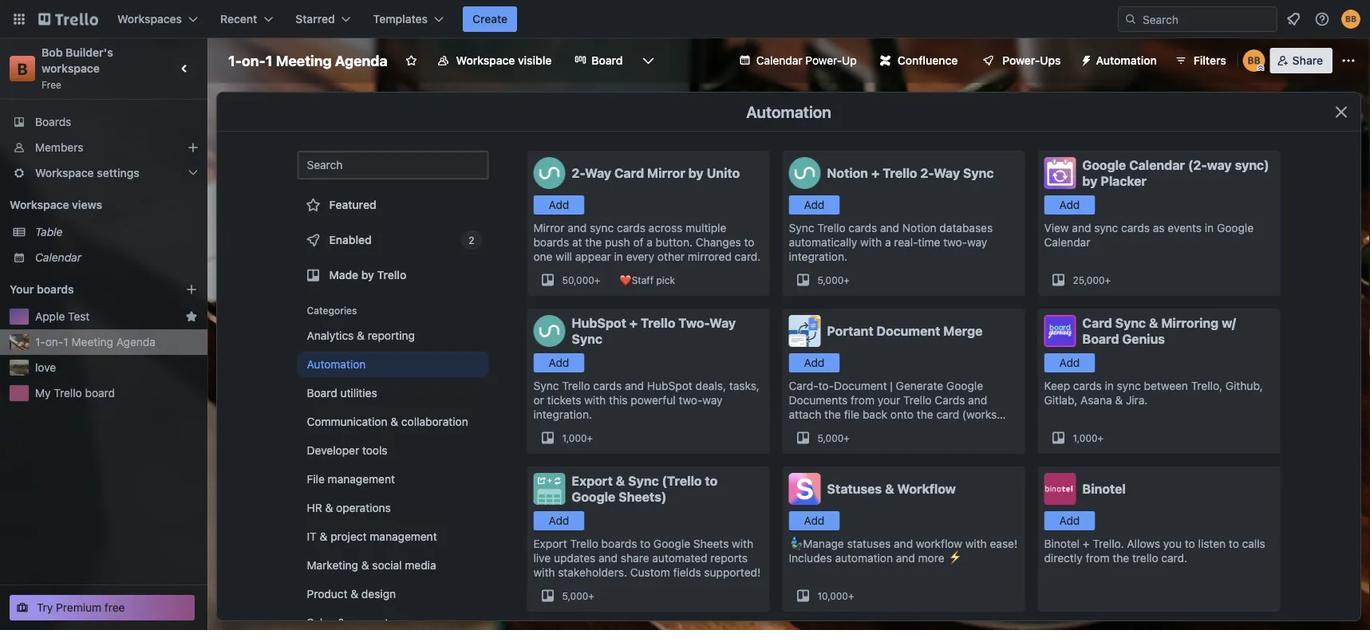 Task type: describe. For each thing, give the bounding box(es) containing it.
sync for 2-way card mirror by unito
[[590, 221, 614, 235]]

back to home image
[[38, 6, 98, 32]]

power-ups button
[[971, 48, 1071, 73]]

confluence icon image
[[880, 55, 891, 66]]

1,000 for card sync & mirroring w/ board genius
[[1073, 433, 1098, 444]]

settings
[[97, 166, 140, 180]]

1 vertical spatial meeting
[[71, 336, 113, 349]]

0 horizontal spatial way
[[585, 166, 612, 181]]

hubspot inside sync trello cards and hubspot deals, tasks, or tickets with this powerful two-way integration.
[[647, 380, 693, 393]]

google inside export & sync (trello to google sheets)
[[572, 490, 616, 505]]

every
[[626, 250, 655, 263]]

powerful
[[631, 394, 676, 407]]

export for export & sync (trello to google sheets)
[[572, 474, 613, 489]]

workspace
[[42, 62, 100, 75]]

5,000 + for export & sync (trello to google sheets)
[[562, 591, 595, 602]]

add for binotel
[[1060, 514, 1080, 528]]

1 2- from the left
[[572, 166, 585, 181]]

it & project management link
[[297, 524, 489, 550]]

card-
[[789, 380, 819, 393]]

& for it & project management
[[320, 530, 328, 544]]

and inside sync trello cards and hubspot deals, tasks, or tickets with this powerful two-way integration.
[[625, 380, 644, 393]]

file
[[844, 408, 860, 421]]

1-on-1 meeting agenda link
[[35, 334, 198, 350]]

❤️
[[620, 275, 629, 286]]

1 inside board name text field
[[266, 52, 273, 69]]

to inside mirror and sync cards across multiple boards at the push of a button. changes to one will appear in every other mirrored card.
[[744, 236, 755, 249]]

binotel + trello. allows you to listen to calls directly from the trello card.
[[1044, 538, 1266, 565]]

(2-
[[1188, 158, 1207, 173]]

more
[[918, 552, 945, 565]]

sync inside keep cards in sync between trello, github, gitlab, asana & jira.
[[1117, 380, 1141, 393]]

listen
[[1199, 538, 1226, 551]]

sync up the databases
[[963, 166, 994, 181]]

other
[[658, 250, 685, 263]]

to inside export & sync (trello to google sheets)
[[705, 474, 718, 489]]

tools
[[362, 444, 388, 457]]

calendar inside calendar power-up link
[[756, 54, 803, 67]]

ease!
[[990, 538, 1018, 551]]

1- inside 1-on-1 meeting agenda link
[[35, 336, 45, 349]]

filters
[[1194, 54, 1227, 67]]

builder's
[[66, 46, 113, 59]]

add for card sync & mirroring w/ board genius
[[1060, 356, 1080, 370]]

media
[[405, 559, 436, 572]]

custom inside card-to-document | generate google documents from your trello cards and attach the file back onto the card (works with custom fields)
[[814, 423, 853, 436]]

gitlab,
[[1044, 394, 1078, 407]]

+ down sync trello cards and hubspot deals, tasks, or tickets with this powerful two-way integration.
[[587, 433, 593, 444]]

bob builder (bobbuilder40) image
[[1342, 10, 1361, 29]]

+ down automation
[[848, 591, 854, 602]]

premium
[[56, 601, 101, 615]]

table link
[[35, 224, 198, 240]]

in inside view and sync cards as events in google calendar
[[1205, 221, 1214, 235]]

marketing & social media
[[307, 559, 436, 572]]

across
[[649, 221, 683, 235]]

+ down appear on the top of the page
[[594, 275, 600, 286]]

board link
[[565, 48, 633, 73]]

1,000 for hubspot + trello two-way sync
[[562, 433, 587, 444]]

trello inside card-to-document | generate google documents from your trello cards and attach the file back onto the card (works with custom fields)
[[904, 394, 932, 407]]

sync inside sync trello cards and hubspot deals, tasks, or tickets with this powerful two-way integration.
[[534, 380, 559, 393]]

mirror and sync cards across multiple boards at the push of a button. changes to one will appear in every other mirrored card.
[[534, 221, 761, 263]]

events
[[1168, 221, 1202, 235]]

+ down asana
[[1098, 433, 1104, 444]]

& for analytics & reporting
[[357, 329, 365, 342]]

operations
[[336, 502, 391, 515]]

way for hubspot + trello two-way sync
[[710, 316, 736, 331]]

developer
[[307, 444, 359, 457]]

it
[[307, 530, 317, 544]]

show menu image
[[1341, 53, 1357, 69]]

statuses
[[847, 538, 891, 551]]

trello inside hubspot + trello two-way sync
[[641, 316, 676, 331]]

⚡️
[[948, 552, 959, 565]]

mirroring
[[1162, 316, 1219, 331]]

hubspot inside hubspot + trello two-way sync
[[572, 316, 626, 331]]

add board image
[[185, 283, 198, 296]]

and left more
[[896, 552, 915, 565]]

share button
[[1270, 48, 1333, 73]]

keep cards in sync between trello, github, gitlab, asana & jira.
[[1044, 380, 1263, 407]]

sync trello cards and notion databases automatically with a real-time two-way integration.
[[789, 221, 993, 263]]

trello up real-
[[883, 166, 918, 181]]

export trello boards to google sheets with live updates and share automated reports with stakeholders. custom fields supported!
[[534, 538, 761, 579]]

google inside view and sync cards as events in google calendar
[[1217, 221, 1254, 235]]

& inside card sync & mirroring w/ board genius
[[1149, 316, 1159, 331]]

analytics
[[307, 329, 354, 342]]

card sync & mirroring w/ board genius
[[1083, 316, 1236, 347]]

sheets
[[694, 538, 729, 551]]

deals,
[[696, 380, 726, 393]]

cards inside view and sync cards as events in google calendar
[[1122, 221, 1150, 235]]

genius
[[1123, 332, 1165, 347]]

time
[[918, 236, 941, 249]]

share
[[1293, 54, 1323, 67]]

+ down automatically
[[844, 275, 850, 286]]

& inside keep cards in sync between trello, github, gitlab, asana & jira.
[[1115, 394, 1123, 407]]

supported!
[[704, 566, 761, 579]]

members link
[[0, 135, 208, 160]]

0 notifications image
[[1284, 10, 1303, 29]]

cards inside sync trello cards and hubspot deals, tasks, or tickets with this powerful two-way integration.
[[593, 380, 622, 393]]

0 horizontal spatial automation
[[307, 358, 366, 371]]

1 vertical spatial on-
[[45, 336, 63, 349]]

way inside sync trello cards and hubspot deals, tasks, or tickets with this powerful two-way integration.
[[703, 394, 723, 407]]

try
[[37, 601, 53, 615]]

cards inside sync trello cards and notion databases automatically with a real-time two-way integration.
[[849, 221, 877, 235]]

by inside google calendar (2-way sync) by placker
[[1083, 174, 1098, 189]]

workspace settings button
[[0, 160, 208, 186]]

from inside binotel + trello. allows you to listen to calls directly from the trello card.
[[1086, 552, 1110, 565]]

2 2- from the left
[[921, 166, 934, 181]]

add button for hubspot + trello two-way sync
[[534, 354, 585, 373]]

my
[[35, 387, 51, 400]]

calendar link
[[35, 250, 198, 266]]

add button for google calendar (2-way sync) by placker
[[1044, 196, 1095, 215]]

with up reports
[[732, 538, 754, 551]]

product
[[307, 588, 348, 601]]

apple test link
[[35, 309, 179, 325]]

calls
[[1242, 538, 1266, 551]]

filters button
[[1170, 48, 1231, 73]]

& for hr & operations
[[325, 502, 333, 515]]

to-
[[819, 380, 834, 393]]

+ up sync trello cards and notion databases automatically with a real-time two-way integration.
[[871, 166, 880, 181]]

+ down view and sync cards as events in google calendar
[[1105, 275, 1111, 286]]

document inside card-to-document | generate google documents from your trello cards and attach the file back onto the card (works with custom fields)
[[834, 380, 887, 393]]

card inside card sync & mirroring w/ board genius
[[1083, 316, 1112, 331]]

+ down stakeholders.
[[588, 591, 595, 602]]

0 vertical spatial card
[[615, 166, 644, 181]]

+ inside hubspot + trello two-way sync
[[629, 316, 638, 331]]

the inside binotel + trello. allows you to listen to calls directly from the trello card.
[[1113, 552, 1130, 565]]

integration. inside sync trello cards and hubspot deals, tasks, or tickets with this powerful two-way integration.
[[534, 408, 592, 421]]

to right you
[[1185, 538, 1196, 551]]

two- inside sync trello cards and notion databases automatically with a real-time two-way integration.
[[944, 236, 967, 249]]

1 horizontal spatial by
[[689, 166, 704, 181]]

portant
[[827, 324, 874, 339]]

add for notion + trello 2-way sync
[[804, 198, 825, 212]]

my trello board
[[35, 387, 115, 400]]

cards inside keep cards in sync between trello, github, gitlab, asana & jira.
[[1073, 380, 1102, 393]]

add for hubspot + trello two-way sync
[[549, 356, 569, 370]]

multiple
[[686, 221, 727, 235]]

with inside card-to-document | generate google documents from your trello cards and attach the file back onto the card (works with custom fields)
[[789, 423, 811, 436]]

calendar down table on the top left of the page
[[35, 251, 81, 264]]

boards inside export trello boards to google sheets with live updates and share automated reports with stakeholders. custom fields supported!
[[602, 538, 637, 551]]

(works
[[963, 408, 997, 421]]

0 horizontal spatial boards
[[37, 283, 74, 296]]

project
[[331, 530, 367, 544]]

board utilities link
[[297, 381, 489, 406]]

board for board utilities
[[307, 387, 337, 400]]

management inside it & project management link
[[370, 530, 437, 544]]

0 horizontal spatial 1
[[63, 336, 68, 349]]

way inside google calendar (2-way sync) by placker
[[1207, 158, 1232, 173]]

create button
[[463, 6, 517, 32]]

asana
[[1081, 394, 1112, 407]]

changes
[[696, 236, 741, 249]]

and right statuses
[[894, 538, 913, 551]]

add button for notion + trello 2-way sync
[[789, 196, 840, 215]]

ups
[[1040, 54, 1061, 67]]

collaboration
[[401, 415, 468, 429]]

hr & operations
[[307, 502, 391, 515]]

Search text field
[[297, 151, 489, 180]]

my trello board link
[[35, 386, 198, 401]]

test
[[68, 310, 90, 323]]

love link
[[35, 360, 198, 376]]

views
[[72, 198, 102, 212]]

b link
[[10, 56, 35, 81]]

the left file
[[825, 408, 841, 421]]

attach
[[789, 408, 822, 421]]

trello right made
[[377, 269, 406, 282]]

2-way card mirror by unito
[[572, 166, 740, 181]]

add button for binotel
[[1044, 512, 1095, 531]]

confluence
[[898, 54, 958, 67]]

sync inside hubspot + trello two-way sync
[[572, 332, 603, 347]]

management inside file management link
[[328, 473, 395, 486]]

push
[[605, 236, 630, 249]]

❤️ staff pick
[[620, 275, 675, 286]]

switch to… image
[[11, 11, 27, 27]]

fields)
[[856, 423, 891, 436]]

automation link
[[297, 352, 489, 378]]

1,000 + for card sync & mirroring w/ board genius
[[1073, 433, 1104, 444]]

& for statuses & workflow
[[885, 482, 894, 497]]

and inside mirror and sync cards across multiple boards at the push of a button. changes to one will appear in every other mirrored card.
[[568, 221, 587, 235]]

marketing & social media link
[[297, 553, 489, 579]]

bob
[[42, 46, 63, 59]]

to left calls on the right of page
[[1229, 538, 1239, 551]]

board inside card sync & mirroring w/ board genius
[[1083, 332, 1119, 347]]

automation inside button
[[1096, 54, 1157, 67]]

🧞‍♂️ manage statuses and workflow with ease! includes automation and more ⚡️
[[789, 538, 1018, 565]]

workspace for workspace settings
[[35, 166, 94, 180]]

try premium free
[[37, 601, 125, 615]]

0 horizontal spatial by
[[361, 269, 374, 282]]

workspace for workspace views
[[10, 198, 69, 212]]

1 vertical spatial 1-on-1 meeting agenda
[[35, 336, 156, 349]]



Task type: vqa. For each thing, say whether or not it's contained in the screenshot.
Card to the left
yes



Task type: locate. For each thing, give the bounding box(es) containing it.
board left the utilities
[[307, 387, 337, 400]]

hubspot down "50,000 +"
[[572, 316, 626, 331]]

1 vertical spatial hubspot
[[647, 380, 693, 393]]

0 vertical spatial 1-on-1 meeting agenda
[[228, 52, 388, 69]]

0 vertical spatial in
[[1205, 221, 1214, 235]]

& right analytics
[[357, 329, 365, 342]]

0 horizontal spatial custom
[[630, 566, 670, 579]]

board for board
[[592, 54, 623, 67]]

binotel for binotel
[[1083, 482, 1126, 497]]

0 horizontal spatial mirror
[[534, 221, 565, 235]]

templates
[[373, 12, 428, 26]]

and up stakeholders.
[[599, 552, 618, 565]]

add up "manage"
[[804, 514, 825, 528]]

& inside export & sync (trello to google sheets)
[[616, 474, 625, 489]]

0 vertical spatial 5,000
[[818, 275, 844, 286]]

sync down "50,000 +"
[[572, 332, 603, 347]]

&
[[1149, 316, 1159, 331], [357, 329, 365, 342], [1115, 394, 1123, 407], [391, 415, 398, 429], [616, 474, 625, 489], [885, 482, 894, 497], [325, 502, 333, 515], [320, 530, 328, 544], [361, 559, 369, 572], [351, 588, 359, 601]]

agenda
[[335, 52, 388, 69], [116, 336, 156, 349]]

way up deals,
[[710, 316, 736, 331]]

+ inside binotel + trello. allows you to listen to calls directly from the trello card.
[[1083, 538, 1090, 551]]

10,000 +
[[818, 591, 854, 602]]

export up updates
[[572, 474, 613, 489]]

to inside export trello boards to google sheets with live updates and share automated reports with stakeholders. custom fields supported!
[[640, 538, 651, 551]]

primary element
[[0, 0, 1370, 38]]

with left real-
[[861, 236, 882, 249]]

calendar left up
[[756, 54, 803, 67]]

5,000 down attach
[[818, 433, 844, 444]]

cards up 'this'
[[593, 380, 622, 393]]

placker
[[1101, 174, 1147, 189]]

two- down deals,
[[679, 394, 703, 407]]

and inside export trello boards to google sheets with live updates and share automated reports with stakeholders. custom fields supported!
[[599, 552, 618, 565]]

sync up sheets)
[[628, 474, 659, 489]]

trello inside export trello boards to google sheets with live updates and share automated reports with stakeholders. custom fields supported!
[[570, 538, 599, 551]]

1 horizontal spatial in
[[1105, 380, 1114, 393]]

& for marketing & social media
[[361, 559, 369, 572]]

custom down 'share'
[[630, 566, 670, 579]]

of
[[633, 236, 644, 249]]

boards up 'share'
[[602, 538, 637, 551]]

w/
[[1222, 316, 1236, 331]]

updates
[[554, 552, 596, 565]]

the up appear on the top of the page
[[585, 236, 602, 249]]

add for portant document merge
[[804, 356, 825, 370]]

5,000 for portant document merge
[[818, 433, 844, 444]]

add for 2-way card mirror by unito
[[549, 198, 569, 212]]

+ down file
[[844, 433, 850, 444]]

utilities
[[340, 387, 377, 400]]

0 vertical spatial board
[[592, 54, 623, 67]]

1,000 + for hubspot + trello two-way sync
[[562, 433, 593, 444]]

0 horizontal spatial from
[[851, 394, 875, 407]]

this member is an admin of this board. image
[[1258, 65, 1265, 72]]

5,000 + for portant document merge
[[818, 433, 850, 444]]

export inside export & sync (trello to google sheets)
[[572, 474, 613, 489]]

workspace inside button
[[456, 54, 515, 67]]

by left placker
[[1083, 174, 1098, 189]]

1-on-1 meeting agenda inside board name text field
[[228, 52, 388, 69]]

1 vertical spatial mirror
[[534, 221, 565, 235]]

1-on-1 meeting agenda down starred
[[228, 52, 388, 69]]

two- down the databases
[[944, 236, 967, 249]]

integration.
[[789, 250, 848, 263], [534, 408, 592, 421]]

the inside mirror and sync cards across multiple boards at the push of a button. changes to one will appear in every other mirrored card.
[[585, 236, 602, 249]]

card. inside mirror and sync cards across multiple boards at the push of a button. changes to one will appear in every other mirrored card.
[[735, 250, 761, 263]]

card. down changes
[[735, 250, 761, 263]]

binotel inside binotel + trello. allows you to listen to calls directly from the trello card.
[[1044, 538, 1080, 551]]

2 horizontal spatial boards
[[602, 538, 637, 551]]

1-on-1 meeting agenda down "apple test" link
[[35, 336, 156, 349]]

workspace inside popup button
[[35, 166, 94, 180]]

button.
[[656, 236, 693, 249]]

calendar inside view and sync cards as events in google calendar
[[1044, 236, 1091, 249]]

notion
[[827, 166, 868, 181], [903, 221, 937, 235]]

add up updates
[[549, 514, 569, 528]]

add button for export & sync (trello to google sheets)
[[534, 512, 585, 531]]

25,000 +
[[1073, 275, 1111, 286]]

5,000 for export & sync (trello to google sheets)
[[562, 591, 588, 602]]

sync inside sync trello cards and notion databases automatically with a real-time two-way integration.
[[789, 221, 814, 235]]

1,000 + down asana
[[1073, 433, 1104, 444]]

your
[[10, 283, 34, 296]]

in inside keep cards in sync between trello, github, gitlab, asana & jira.
[[1105, 380, 1114, 393]]

sync inside card sync & mirroring w/ board genius
[[1115, 316, 1146, 331]]

trello.
[[1093, 538, 1124, 551]]

0 horizontal spatial 1-on-1 meeting agenda
[[35, 336, 156, 349]]

live
[[534, 552, 551, 565]]

by
[[689, 166, 704, 181], [1083, 174, 1098, 189], [361, 269, 374, 282]]

0 horizontal spatial two-
[[679, 394, 703, 407]]

open information menu image
[[1315, 11, 1331, 27]]

board
[[85, 387, 115, 400]]

1 vertical spatial automation
[[747, 102, 831, 121]]

and inside view and sync cards as events in google calendar
[[1072, 221, 1091, 235]]

calendar down view
[[1044, 236, 1091, 249]]

trello up tickets
[[562, 380, 590, 393]]

0 horizontal spatial integration.
[[534, 408, 592, 421]]

1 horizontal spatial power-
[[1003, 54, 1040, 67]]

1 vertical spatial card
[[1083, 316, 1112, 331]]

0 horizontal spatial 2-
[[572, 166, 585, 181]]

product & design link
[[297, 582, 489, 607]]

1 vertical spatial export
[[534, 538, 567, 551]]

automation
[[835, 552, 893, 565]]

1 1,000 from the left
[[562, 433, 587, 444]]

& for export & sync (trello to google sheets)
[[616, 474, 625, 489]]

2 vertical spatial in
[[1105, 380, 1114, 393]]

5,000 for notion + trello 2-way sync
[[818, 275, 844, 286]]

workspace down create 'button'
[[456, 54, 515, 67]]

workspace for workspace visible
[[456, 54, 515, 67]]

0 vertical spatial document
[[877, 324, 941, 339]]

workflow
[[898, 482, 956, 497]]

1 horizontal spatial 1-on-1 meeting agenda
[[228, 52, 388, 69]]

in up asana
[[1105, 380, 1114, 393]]

0 horizontal spatial export
[[534, 538, 567, 551]]

0 horizontal spatial 1-
[[35, 336, 45, 349]]

+ left trello.
[[1083, 538, 1090, 551]]

1- up love
[[35, 336, 45, 349]]

sync for google calendar (2-way sync) by placker
[[1094, 221, 1119, 235]]

trello up updates
[[570, 538, 599, 551]]

automated
[[652, 552, 708, 565]]

0 vertical spatial binotel
[[1083, 482, 1126, 497]]

trello inside sync trello cards and hubspot deals, tasks, or tickets with this powerful two-way integration.
[[562, 380, 590, 393]]

0 vertical spatial way
[[1207, 158, 1232, 173]]

google left sheets)
[[572, 490, 616, 505]]

1 horizontal spatial integration.
[[789, 250, 848, 263]]

1 horizontal spatial card
[[1083, 316, 1112, 331]]

document left merge
[[877, 324, 941, 339]]

with inside 🧞‍♂️ manage statuses and workflow with ease! includes automation and more ⚡️
[[966, 538, 987, 551]]

1 horizontal spatial 2-
[[921, 166, 934, 181]]

a inside sync trello cards and notion databases automatically with a real-time two-way integration.
[[885, 236, 891, 249]]

your boards
[[10, 283, 74, 296]]

1 horizontal spatial mirror
[[647, 166, 686, 181]]

sync
[[963, 166, 994, 181], [789, 221, 814, 235], [1115, 316, 1146, 331], [572, 332, 603, 347], [534, 380, 559, 393], [628, 474, 659, 489]]

add button up directly
[[1044, 512, 1095, 531]]

boards up apple
[[37, 283, 74, 296]]

add for export & sync (trello to google sheets)
[[549, 514, 569, 528]]

includes
[[789, 552, 832, 565]]

stakeholders.
[[558, 566, 627, 579]]

card. inside binotel + trello. allows you to listen to calls directly from the trello card.
[[1162, 552, 1188, 565]]

try premium free button
[[10, 595, 195, 621]]

2 horizontal spatial board
[[1083, 332, 1119, 347]]

card down 25,000 +
[[1083, 316, 1112, 331]]

analytics & reporting
[[307, 329, 415, 342]]

sync inside mirror and sync cards across multiple boards at the push of a button. changes to one will appear in every other mirrored card.
[[590, 221, 614, 235]]

export inside export trello boards to google sheets with live updates and share automated reports with stakeholders. custom fields supported!
[[534, 538, 567, 551]]

0 horizontal spatial 1,000 +
[[562, 433, 593, 444]]

and inside sync trello cards and notion databases automatically with a real-time two-way integration.
[[880, 221, 900, 235]]

0 vertical spatial notion
[[827, 166, 868, 181]]

0 horizontal spatial card
[[615, 166, 644, 181]]

5,000 + for notion + trello 2-way sync
[[818, 275, 850, 286]]

workspace navigation collapse icon image
[[174, 57, 196, 80]]

binotel for binotel + trello. allows you to listen to calls directly from the trello card.
[[1044, 538, 1080, 551]]

5,000 + down automatically
[[818, 275, 850, 286]]

0 vertical spatial from
[[851, 394, 875, 407]]

2 a from the left
[[885, 236, 891, 249]]

visible
[[518, 54, 552, 67]]

google inside card-to-document | generate google documents from your trello cards and attach the file back onto the card (works with custom fields)
[[947, 380, 983, 393]]

2 horizontal spatial automation
[[1096, 54, 1157, 67]]

google up cards
[[947, 380, 983, 393]]

2 1,000 from the left
[[1073, 433, 1098, 444]]

add button up "manage"
[[789, 512, 840, 531]]

1-
[[228, 52, 242, 69], [35, 336, 45, 349]]

by right made
[[361, 269, 374, 282]]

bob builder (bobbuilder40) image
[[1243, 49, 1266, 72]]

1 horizontal spatial card.
[[1162, 552, 1188, 565]]

1 horizontal spatial way
[[967, 236, 988, 249]]

2 vertical spatial workspace
[[10, 198, 69, 212]]

1- inside board name text field
[[228, 52, 242, 69]]

allows
[[1127, 538, 1161, 551]]

integration. inside sync trello cards and notion databases automatically with a real-time two-way integration.
[[789, 250, 848, 263]]

board left genius
[[1083, 332, 1119, 347]]

0 horizontal spatial binotel
[[1044, 538, 1080, 551]]

members
[[35, 141, 83, 154]]

power- inside button
[[1003, 54, 1040, 67]]

you
[[1164, 538, 1182, 551]]

export for export trello boards to google sheets with live updates and share automated reports with stakeholders. custom fields supported!
[[534, 538, 567, 551]]

+
[[871, 166, 880, 181], [594, 275, 600, 286], [844, 275, 850, 286], [1105, 275, 1111, 286], [629, 316, 638, 331], [587, 433, 593, 444], [844, 433, 850, 444], [1098, 433, 1104, 444], [1083, 538, 1090, 551], [588, 591, 595, 602], [848, 591, 854, 602]]

0 horizontal spatial board
[[307, 387, 337, 400]]

add for statuses & workflow
[[804, 514, 825, 528]]

real-
[[894, 236, 918, 249]]

sync up push
[[590, 221, 614, 235]]

trello right the my
[[54, 387, 82, 400]]

star or unstar board image
[[405, 54, 418, 67]]

workspace
[[456, 54, 515, 67], [35, 166, 94, 180], [10, 198, 69, 212]]

1 horizontal spatial way
[[710, 316, 736, 331]]

your
[[878, 394, 901, 407]]

export up live
[[534, 538, 567, 551]]

power-
[[806, 54, 842, 67], [1003, 54, 1040, 67]]

sm image
[[1074, 48, 1096, 70]]

1 horizontal spatial automation
[[747, 102, 831, 121]]

1 horizontal spatial on-
[[242, 52, 266, 69]]

1,000
[[562, 433, 587, 444], [1073, 433, 1098, 444]]

0 vertical spatial boards
[[534, 236, 569, 249]]

way for notion + trello 2-way sync
[[934, 166, 960, 181]]

1 horizontal spatial agenda
[[335, 52, 388, 69]]

calendar power-up
[[756, 54, 857, 67]]

portant document merge
[[827, 324, 983, 339]]

1 horizontal spatial hubspot
[[647, 380, 693, 393]]

meeting inside board name text field
[[276, 52, 332, 69]]

2 vertical spatial 5,000
[[562, 591, 588, 602]]

from inside card-to-document | generate google documents from your trello cards and attach the file back onto the card (works with custom fields)
[[851, 394, 875, 407]]

1 vertical spatial notion
[[903, 221, 937, 235]]

1 vertical spatial from
[[1086, 552, 1110, 565]]

with down live
[[534, 566, 555, 579]]

notion inside sync trello cards and notion databases automatically with a real-time two-way integration.
[[903, 221, 937, 235]]

back
[[863, 408, 888, 421]]

sync inside view and sync cards as events in google calendar
[[1094, 221, 1119, 235]]

cards left as on the top of page
[[1122, 221, 1150, 235]]

0 vertical spatial export
[[572, 474, 613, 489]]

1 horizontal spatial binotel
[[1083, 482, 1126, 497]]

mirrored
[[688, 250, 732, 263]]

& for product & design
[[351, 588, 359, 601]]

add up will
[[549, 198, 569, 212]]

|
[[890, 380, 893, 393]]

trello left two-
[[641, 316, 676, 331]]

0 vertical spatial mirror
[[647, 166, 686, 181]]

meeting
[[276, 52, 332, 69], [71, 336, 113, 349]]

generate
[[896, 380, 944, 393]]

board
[[592, 54, 623, 67], [1083, 332, 1119, 347], [307, 387, 337, 400]]

add button up card- at the right bottom of the page
[[789, 354, 840, 373]]

& down board utilities link on the bottom of page
[[391, 415, 398, 429]]

recent button
[[211, 6, 283, 32]]

github,
[[1226, 380, 1263, 393]]

from up file
[[851, 394, 875, 407]]

& left social
[[361, 559, 369, 572]]

workspace settings
[[35, 166, 140, 180]]

0 vertical spatial card.
[[735, 250, 761, 263]]

add button up tickets
[[534, 354, 585, 373]]

trello inside sync trello cards and notion databases automatically with a real-time two-way integration.
[[817, 221, 846, 235]]

Search field
[[1137, 7, 1277, 31]]

1 vertical spatial board
[[1083, 332, 1119, 347]]

workflow
[[916, 538, 963, 551]]

0 horizontal spatial meeting
[[71, 336, 113, 349]]

0 vertical spatial agenda
[[335, 52, 388, 69]]

& right it
[[320, 530, 328, 544]]

notion up automatically
[[827, 166, 868, 181]]

appear
[[575, 250, 611, 263]]

with inside sync trello cards and hubspot deals, tasks, or tickets with this powerful two-way integration.
[[584, 394, 606, 407]]

search image
[[1125, 13, 1137, 26]]

add up automatically
[[804, 198, 825, 212]]

workspace up table on the top left of the page
[[10, 198, 69, 212]]

1 horizontal spatial a
[[885, 236, 891, 249]]

2 power- from the left
[[1003, 54, 1040, 67]]

staff
[[632, 275, 654, 286]]

in down push
[[614, 250, 623, 263]]

2 vertical spatial board
[[307, 387, 337, 400]]

way up the databases
[[934, 166, 960, 181]]

card-to-document | generate google documents from your trello cards and attach the file back onto the card (works with custom fields)
[[789, 380, 997, 436]]

with left 'this'
[[584, 394, 606, 407]]

1 vertical spatial document
[[834, 380, 887, 393]]

trello down generate
[[904, 394, 932, 407]]

sync inside export & sync (trello to google sheets)
[[628, 474, 659, 489]]

1 horizontal spatial custom
[[814, 423, 853, 436]]

1 a from the left
[[647, 236, 653, 249]]

2 horizontal spatial in
[[1205, 221, 1214, 235]]

export & sync (trello to google sheets)
[[572, 474, 718, 505]]

1 vertical spatial way
[[967, 236, 988, 249]]

a inside mirror and sync cards across multiple boards at the push of a button. changes to one will appear in every other mirrored card.
[[647, 236, 653, 249]]

card
[[615, 166, 644, 181], [1083, 316, 1112, 331]]

0 vertical spatial 1
[[266, 52, 273, 69]]

trello up automatically
[[817, 221, 846, 235]]

1 vertical spatial boards
[[37, 283, 74, 296]]

way inside sync trello cards and notion databases automatically with a real-time two-way integration.
[[967, 236, 988, 249]]

add button for card sync & mirroring w/ board genius
[[1044, 354, 1095, 373]]

automation down search image
[[1096, 54, 1157, 67]]

calendar power-up link
[[729, 48, 867, 73]]

management up "operations"
[[328, 473, 395, 486]]

cards up asana
[[1073, 380, 1102, 393]]

power-ups
[[1003, 54, 1061, 67]]

0 vertical spatial meeting
[[276, 52, 332, 69]]

0 vertical spatial 5,000 +
[[818, 275, 850, 286]]

Board name text field
[[220, 48, 396, 73]]

2
[[469, 235, 475, 246]]

with inside sync trello cards and notion databases automatically with a real-time two-way integration.
[[861, 236, 882, 249]]

add up card- at the right bottom of the page
[[804, 356, 825, 370]]

0 horizontal spatial 1,000
[[562, 433, 587, 444]]

way left 'sync)'
[[1207, 158, 1232, 173]]

2 vertical spatial way
[[703, 394, 723, 407]]

2 vertical spatial 5,000 +
[[562, 591, 595, 602]]

1 horizontal spatial 1,000 +
[[1073, 433, 1104, 444]]

5,000 down stakeholders.
[[562, 591, 588, 602]]

starred icon image
[[185, 310, 198, 323]]

and right view
[[1072, 221, 1091, 235]]

in
[[1205, 221, 1214, 235], [614, 250, 623, 263], [1105, 380, 1114, 393]]

0 vertical spatial on-
[[242, 52, 266, 69]]

agenda up love link on the bottom
[[116, 336, 156, 349]]

automation
[[1096, 54, 1157, 67], [747, 102, 831, 121], [307, 358, 366, 371]]

1 vertical spatial card.
[[1162, 552, 1188, 565]]

add for google calendar (2-way sync) by placker
[[1060, 198, 1080, 212]]

calendar inside google calendar (2-way sync) by placker
[[1129, 158, 1185, 173]]

file management
[[307, 473, 395, 486]]

hubspot + trello two-way sync
[[572, 316, 736, 347]]

mirror inside mirror and sync cards across multiple boards at the push of a button. changes to one will appear in every other mirrored card.
[[534, 221, 565, 235]]

0 vertical spatial workspace
[[456, 54, 515, 67]]

1- down recent
[[228, 52, 242, 69]]

a right of
[[647, 236, 653, 249]]

1 vertical spatial agenda
[[116, 336, 156, 349]]

google up automated
[[654, 538, 690, 551]]

add button for statuses & workflow
[[789, 512, 840, 531]]

tasks,
[[729, 380, 760, 393]]

google inside google calendar (2-way sync) by placker
[[1083, 158, 1126, 173]]

1 vertical spatial two-
[[679, 394, 703, 407]]

1 horizontal spatial from
[[1086, 552, 1110, 565]]

boards inside mirror and sync cards across multiple boards at the push of a button. changes to one will appear in every other mirrored card.
[[534, 236, 569, 249]]

1 horizontal spatial 1
[[266, 52, 273, 69]]

the left card
[[917, 408, 934, 421]]

cards inside mirror and sync cards across multiple boards at the push of a button. changes to one will appear in every other mirrored card.
[[617, 221, 646, 235]]

hr & operations link
[[297, 496, 489, 521]]

agenda inside board name text field
[[335, 52, 388, 69]]

and inside card-to-document | generate google documents from your trello cards and attach the file back onto the card (works with custom fields)
[[968, 394, 988, 407]]

manage
[[803, 538, 844, 551]]

1 horizontal spatial two-
[[944, 236, 967, 249]]

on- down recent popup button
[[242, 52, 266, 69]]

(trello
[[662, 474, 702, 489]]

0 vertical spatial management
[[328, 473, 395, 486]]

two- inside sync trello cards and hubspot deals, tasks, or tickets with this powerful two-way integration.
[[679, 394, 703, 407]]

communication & collaboration
[[307, 415, 468, 429]]

google inside export trello boards to google sheets with live updates and share automated reports with stakeholders. custom fields supported!
[[654, 538, 690, 551]]

1 power- from the left
[[806, 54, 842, 67]]

way inside hubspot + trello two-way sync
[[710, 316, 736, 331]]

1 vertical spatial 5,000
[[818, 433, 844, 444]]

1 vertical spatial management
[[370, 530, 437, 544]]

google up placker
[[1083, 158, 1126, 173]]

1 horizontal spatial 1-
[[228, 52, 242, 69]]

& right statuses
[[885, 482, 894, 497]]

sync up automatically
[[789, 221, 814, 235]]

trello
[[1133, 552, 1159, 565]]

sync up or
[[534, 380, 559, 393]]

workspace visible button
[[428, 48, 561, 73]]

marketing
[[307, 559, 358, 572]]

1 vertical spatial 1
[[63, 336, 68, 349]]

way down the databases
[[967, 236, 988, 249]]

add button for 2-way card mirror by unito
[[534, 196, 585, 215]]

add button up the keep
[[1044, 354, 1095, 373]]

automation up board utilities
[[307, 358, 366, 371]]

custom inside export trello boards to google sheets with live updates and share automated reports with stakeholders. custom fields supported!
[[630, 566, 670, 579]]

bob builder's workspace link
[[42, 46, 116, 75]]

workspace views
[[10, 198, 102, 212]]

sync up jira.
[[1117, 380, 1141, 393]]

0 horizontal spatial card.
[[735, 250, 761, 263]]

card up of
[[615, 166, 644, 181]]

1 horizontal spatial 1,000
[[1073, 433, 1098, 444]]

your boards with 4 items element
[[10, 280, 161, 299]]

in inside mirror and sync cards across multiple boards at the push of a button. changes to one will appear in every other mirrored card.
[[614, 250, 623, 263]]

customize views image
[[641, 53, 657, 69]]

on- inside board name text field
[[242, 52, 266, 69]]

add button for portant document merge
[[789, 354, 840, 373]]

as
[[1153, 221, 1165, 235]]

statuses & workflow
[[827, 482, 956, 497]]

workspaces
[[117, 12, 182, 26]]

integration. down automatically
[[789, 250, 848, 263]]

google right events
[[1217, 221, 1254, 235]]

2 horizontal spatial by
[[1083, 174, 1098, 189]]

power- left confluence icon
[[806, 54, 842, 67]]

2 1,000 + from the left
[[1073, 433, 1104, 444]]

board utilities
[[307, 387, 377, 400]]

1 vertical spatial 5,000 +
[[818, 433, 850, 444]]

2 vertical spatial boards
[[602, 538, 637, 551]]

0 horizontal spatial hubspot
[[572, 316, 626, 331]]

sync right view
[[1094, 221, 1119, 235]]

with
[[861, 236, 882, 249], [584, 394, 606, 407], [789, 423, 811, 436], [732, 538, 754, 551], [966, 538, 987, 551], [534, 566, 555, 579]]

and up (works
[[968, 394, 988, 407]]

and up 'this'
[[625, 380, 644, 393]]

love
[[35, 361, 56, 374]]

free
[[42, 79, 61, 90]]

2 horizontal spatial way
[[1207, 158, 1232, 173]]

& for communication & collaboration
[[391, 415, 398, 429]]

1 horizontal spatial boards
[[534, 236, 569, 249]]

0 horizontal spatial on-
[[45, 336, 63, 349]]

1 1,000 + from the left
[[562, 433, 593, 444]]

fields
[[673, 566, 701, 579]]

bob builder's workspace free
[[42, 46, 116, 90]]

1 vertical spatial workspace
[[35, 166, 94, 180]]



